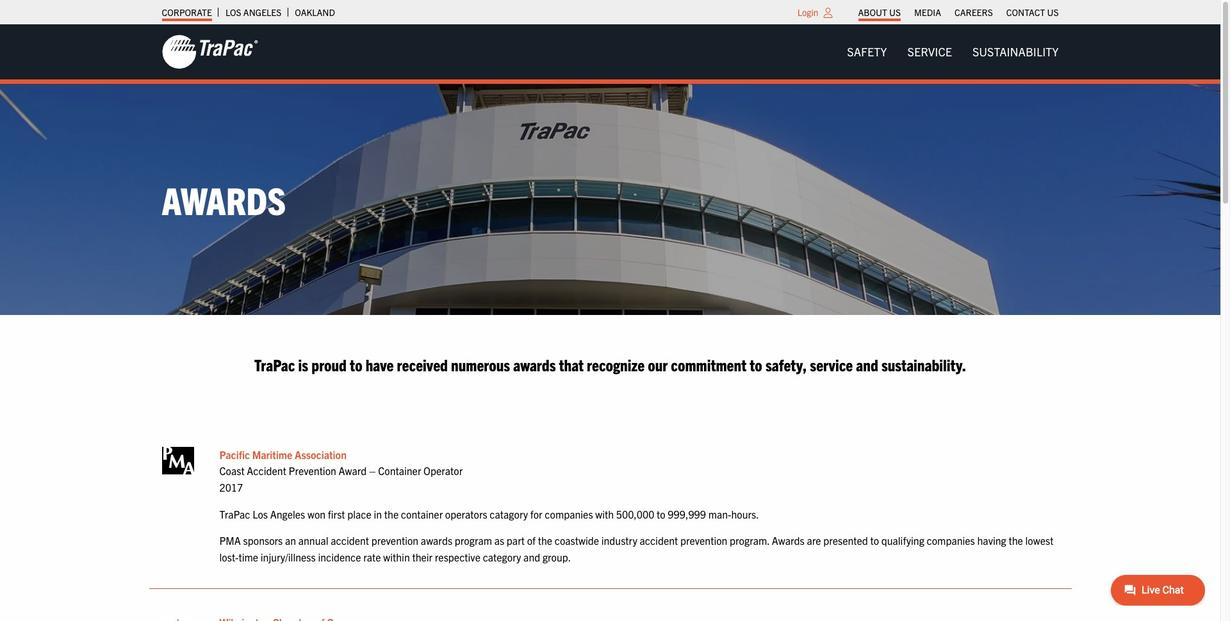 Task type: locate. For each thing, give the bounding box(es) containing it.
the right of
[[538, 535, 552, 547]]

1 horizontal spatial awards
[[772, 535, 805, 547]]

awards
[[513, 354, 556, 375], [421, 535, 452, 547]]

0 horizontal spatial awards
[[421, 535, 452, 547]]

–
[[369, 465, 376, 478]]

the
[[384, 508, 399, 521], [538, 535, 552, 547], [1009, 535, 1023, 547]]

los
[[225, 6, 241, 18], [253, 508, 268, 521]]

to left have
[[350, 354, 362, 375]]

companies
[[545, 508, 593, 521], [927, 535, 975, 547]]

0 horizontal spatial trapac
[[219, 508, 250, 521]]

1 vertical spatial angeles
[[270, 508, 305, 521]]

menu bar containing safety
[[837, 39, 1069, 65]]

media
[[914, 6, 941, 18]]

presented
[[824, 535, 868, 547]]

trapac for 2017
[[219, 508, 250, 521]]

lost-
[[219, 551, 239, 564]]

service
[[908, 44, 952, 59]]

trapac los angeles won first place in the container operators catagory for companies with 500,000 to 999,999 man-hours.
[[219, 508, 759, 521]]

accident up the incidence at bottom left
[[331, 535, 369, 547]]

companies left having
[[927, 535, 975, 547]]

the left lowest
[[1009, 535, 1023, 547]]

within
[[383, 551, 410, 564]]

los up sponsors
[[253, 508, 268, 521]]

to left "999,999" on the bottom of page
[[657, 508, 666, 521]]

1 horizontal spatial us
[[1047, 6, 1059, 18]]

awards
[[162, 176, 286, 223], [772, 535, 805, 547]]

sustainability
[[973, 44, 1059, 59]]

rate
[[364, 551, 381, 564]]

and right service
[[856, 354, 878, 375]]

prevention down man-
[[680, 535, 728, 547]]

award
[[339, 465, 367, 478]]

2 us from the left
[[1047, 6, 1059, 18]]

0 horizontal spatial us
[[889, 6, 901, 18]]

menu bar containing about us
[[852, 3, 1066, 21]]

the right in
[[384, 508, 399, 521]]

0 horizontal spatial los
[[225, 6, 241, 18]]

with
[[595, 508, 614, 521]]

coastwide
[[555, 535, 599, 547]]

angeles up an
[[270, 508, 305, 521]]

their
[[412, 551, 433, 564]]

1 horizontal spatial prevention
[[680, 535, 728, 547]]

1 horizontal spatial trapac
[[254, 354, 295, 375]]

0 horizontal spatial accident
[[331, 535, 369, 547]]

oakland link
[[295, 3, 335, 21]]

1 vertical spatial awards
[[772, 535, 805, 547]]

pma sponsors an annual accident prevention awards program as part of the coastwide industry accident prevention program. awards are presented to qualifying companies having the lowest lost-time injury/illness incidence rate within their respective category and group.
[[219, 535, 1054, 564]]

los inside trapac is proud to have received numerous awards that recognize our commitment to safety, service and sustainability. main content
[[253, 508, 268, 521]]

won
[[308, 508, 326, 521]]

received
[[397, 354, 448, 375]]

1 horizontal spatial companies
[[927, 535, 975, 547]]

1 vertical spatial and
[[524, 551, 540, 564]]

accident
[[331, 535, 369, 547], [640, 535, 678, 547]]

2017
[[219, 481, 243, 494]]

sponsors
[[243, 535, 283, 547]]

place
[[347, 508, 372, 521]]

0 horizontal spatial awards
[[162, 176, 286, 223]]

2 prevention from the left
[[680, 535, 728, 547]]

to inside pma sponsors an annual accident prevention awards program as part of the coastwide industry accident prevention program. awards are presented to qualifying companies having the lowest lost-time injury/illness incidence rate within their respective category and group.
[[871, 535, 879, 547]]

companies up coastwide at the bottom left
[[545, 508, 593, 521]]

awards up their
[[421, 535, 452, 547]]

about us
[[858, 6, 901, 18]]

safety
[[847, 44, 887, 59]]

menu bar
[[852, 3, 1066, 21], [837, 39, 1069, 65]]

1 vertical spatial trapac
[[219, 508, 250, 521]]

of
[[527, 535, 536, 547]]

pacific
[[219, 448, 250, 461]]

1 vertical spatial awards
[[421, 535, 452, 547]]

trapac left is
[[254, 354, 295, 375]]

careers link
[[955, 3, 993, 21]]

1 vertical spatial los
[[253, 508, 268, 521]]

menu bar up service
[[852, 3, 1066, 21]]

operator
[[424, 465, 463, 478]]

trapac
[[254, 354, 295, 375], [219, 508, 250, 521]]

1 vertical spatial menu bar
[[837, 39, 1069, 65]]

awards inside pma sponsors an annual accident prevention awards program as part of the coastwide industry accident prevention program. awards are presented to qualifying companies having the lowest lost-time injury/illness incidence rate within their respective category and group.
[[772, 535, 805, 547]]

to left safety,
[[750, 354, 762, 375]]

us right contact
[[1047, 6, 1059, 18]]

los up corporate image
[[225, 6, 241, 18]]

1 prevention from the left
[[371, 535, 419, 547]]

having
[[978, 535, 1007, 547]]

us right about
[[889, 6, 901, 18]]

container
[[378, 465, 421, 478]]

recognize
[[587, 354, 645, 375]]

first
[[328, 508, 345, 521]]

incidence
[[318, 551, 361, 564]]

angeles left 'oakland'
[[243, 6, 282, 18]]

prevention
[[289, 465, 336, 478]]

1 horizontal spatial the
[[538, 535, 552, 547]]

trapac for awards
[[254, 354, 295, 375]]

1 vertical spatial companies
[[927, 535, 975, 547]]

us
[[889, 6, 901, 18], [1047, 6, 1059, 18]]

that
[[559, 354, 584, 375]]

0 horizontal spatial companies
[[545, 508, 593, 521]]

0 vertical spatial angeles
[[243, 6, 282, 18]]

have
[[366, 354, 394, 375]]

login link
[[798, 6, 819, 18]]

0 horizontal spatial prevention
[[371, 535, 419, 547]]

2 horizontal spatial the
[[1009, 535, 1023, 547]]

proud
[[312, 354, 347, 375]]

angeles
[[243, 6, 282, 18], [270, 508, 305, 521]]

catagory
[[490, 508, 528, 521]]

corporate
[[162, 6, 212, 18]]

in
[[374, 508, 382, 521]]

contact
[[1007, 6, 1045, 18]]

prevention
[[371, 535, 419, 547], [680, 535, 728, 547]]

sustainability link
[[962, 39, 1069, 65]]

service
[[810, 354, 853, 375]]

awards left that
[[513, 354, 556, 375]]

sustainability.
[[882, 354, 966, 375]]

500,000
[[616, 508, 655, 521]]

container
[[401, 508, 443, 521]]

to left the "qualifying"
[[871, 535, 879, 547]]

prevention up within
[[371, 535, 419, 547]]

1 horizontal spatial los
[[253, 508, 268, 521]]

1 horizontal spatial accident
[[640, 535, 678, 547]]

media link
[[914, 3, 941, 21]]

companies inside pma sponsors an annual accident prevention awards program as part of the coastwide industry accident prevention program. awards are presented to qualifying companies having the lowest lost-time injury/illness incidence rate within their respective category and group.
[[927, 535, 975, 547]]

us for about us
[[889, 6, 901, 18]]

0 vertical spatial menu bar
[[852, 3, 1066, 21]]

1 horizontal spatial awards
[[513, 354, 556, 375]]

and down of
[[524, 551, 540, 564]]

maritime
[[252, 448, 292, 461]]

menu bar down careers link
[[837, 39, 1069, 65]]

safety,
[[766, 354, 807, 375]]

an
[[285, 535, 296, 547]]

0 vertical spatial trapac
[[254, 354, 295, 375]]

1 us from the left
[[889, 6, 901, 18]]

to
[[350, 354, 362, 375], [750, 354, 762, 375], [657, 508, 666, 521], [871, 535, 879, 547]]

and
[[856, 354, 878, 375], [524, 551, 540, 564]]

accident down 500,000
[[640, 535, 678, 547]]

trapac down 2017
[[219, 508, 250, 521]]

and inside pma sponsors an annual accident prevention awards program as part of the coastwide industry accident prevention program. awards are presented to qualifying companies having the lowest lost-time injury/illness incidence rate within their respective category and group.
[[524, 551, 540, 564]]

0 horizontal spatial and
[[524, 551, 540, 564]]

us inside "link"
[[889, 6, 901, 18]]

0 vertical spatial and
[[856, 354, 878, 375]]



Task type: describe. For each thing, give the bounding box(es) containing it.
commitment
[[671, 354, 747, 375]]

accident
[[247, 465, 286, 478]]

numerous
[[451, 354, 510, 375]]

pacific maritime association coast accident prevention award – container operator 2017
[[219, 448, 463, 494]]

category
[[483, 551, 521, 564]]

industry
[[602, 535, 637, 547]]

injury/illness
[[261, 551, 316, 564]]

los angeles
[[225, 6, 282, 18]]

awards inside pma sponsors an annual accident prevention awards program as part of the coastwide industry accident prevention program. awards are presented to qualifying companies having the lowest lost-time injury/illness incidence rate within their respective category and group.
[[421, 535, 452, 547]]

about
[[858, 6, 887, 18]]

light image
[[824, 8, 833, 18]]

0 vertical spatial los
[[225, 6, 241, 18]]

trapac is proud to have received numerous awards that recognize our commitment to safety, service and sustainability. main content
[[149, 353, 1072, 622]]

los angeles link
[[225, 3, 282, 21]]

is
[[298, 354, 308, 375]]

time
[[239, 551, 258, 564]]

0 vertical spatial awards
[[513, 354, 556, 375]]

operators
[[445, 508, 487, 521]]

for
[[530, 508, 543, 521]]

us for contact us
[[1047, 6, 1059, 18]]

program
[[455, 535, 492, 547]]

0 vertical spatial awards
[[162, 176, 286, 223]]

corporate link
[[162, 3, 212, 21]]

program.
[[730, 535, 770, 547]]

0 horizontal spatial the
[[384, 508, 399, 521]]

trapac is proud to have received numerous awards that recognize our commitment to safety, service and sustainability.
[[254, 354, 966, 375]]

service link
[[897, 39, 962, 65]]

corporate image
[[162, 34, 258, 70]]

login
[[798, 6, 819, 18]]

0 vertical spatial companies
[[545, 508, 593, 521]]

about us link
[[858, 3, 901, 21]]

pma
[[219, 535, 241, 547]]

part
[[507, 535, 525, 547]]

hours.
[[731, 508, 759, 521]]

as
[[494, 535, 504, 547]]

our
[[648, 354, 668, 375]]

safety link
[[837, 39, 897, 65]]

contact us link
[[1007, 3, 1059, 21]]

lowest
[[1026, 535, 1054, 547]]

qualifying
[[882, 535, 925, 547]]

are
[[807, 535, 821, 547]]

association
[[295, 448, 347, 461]]

group.
[[543, 551, 571, 564]]

annual
[[298, 535, 328, 547]]

careers
[[955, 6, 993, 18]]

1 horizontal spatial and
[[856, 354, 878, 375]]

999,999
[[668, 508, 706, 521]]

contact us
[[1007, 6, 1059, 18]]

2 accident from the left
[[640, 535, 678, 547]]

man-
[[708, 508, 731, 521]]

oakland
[[295, 6, 335, 18]]

angeles inside trapac is proud to have received numerous awards that recognize our commitment to safety, service and sustainability. main content
[[270, 508, 305, 521]]

respective
[[435, 551, 481, 564]]

coast
[[219, 465, 245, 478]]

1 accident from the left
[[331, 535, 369, 547]]



Task type: vqa. For each thing, say whether or not it's contained in the screenshot.
ITS
no



